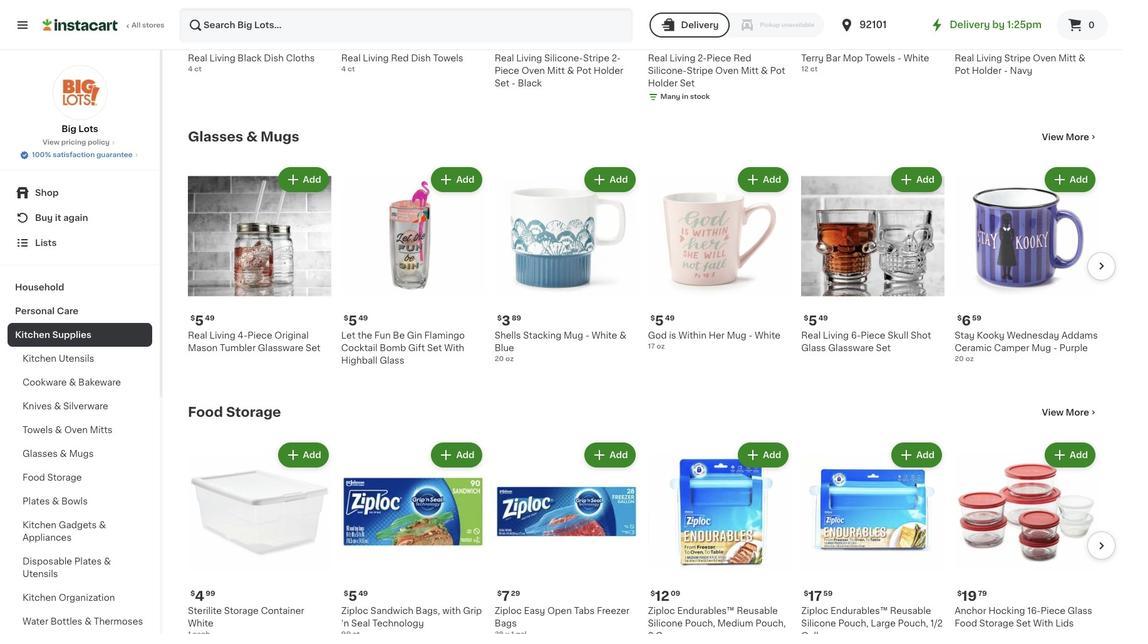 Task type: locate. For each thing, give the bounding box(es) containing it.
12 down the terry at top
[[801, 66, 809, 73]]

0 vertical spatial black
[[238, 54, 262, 63]]

add for real living 6-piece skull shot glass glassware set
[[916, 176, 935, 184]]

utensils up the cookware & bakeware link
[[59, 355, 94, 363]]

$ 5 49 up real living red dish towels 4 ct
[[344, 37, 368, 50]]

real inside 5 real living stripe oven mitt & pot holder - navy
[[955, 54, 974, 63]]

5 up real living red dish towels 4 ct
[[348, 37, 357, 50]]

0 vertical spatial 12
[[801, 66, 809, 73]]

0 horizontal spatial red
[[391, 54, 409, 63]]

49 up real living 6-piece skull shot glass glassware set
[[819, 315, 828, 322]]

0 horizontal spatial black
[[238, 54, 262, 63]]

silicone inside ziploc endurables™ reusable silicone pouch, large pouch, 1/2 gallon
[[801, 620, 836, 629]]

1 view more from the top
[[1042, 133, 1089, 142]]

real inside "real living 2-piece red silicone-stripe oven mitt & pot holder set"
[[648, 54, 667, 63]]

0 horizontal spatial 59
[[824, 591, 833, 598]]

49 up real living red dish towels 4 ct
[[358, 38, 368, 45]]

0 horizontal spatial stripe
[[583, 54, 610, 63]]

$ inside $ 12 09
[[651, 591, 655, 598]]

delivery by 1:25pm link
[[930, 18, 1042, 33]]

Search field
[[180, 9, 632, 41]]

1 vertical spatial 12
[[655, 590, 670, 603]]

cookware
[[23, 378, 67, 387]]

reusable for 17
[[890, 607, 931, 616]]

1 more from the top
[[1066, 133, 1089, 142]]

white down '92101' popup button
[[904, 54, 929, 63]]

79 right 19
[[978, 591, 987, 598]]

0 horizontal spatial with
[[444, 344, 464, 353]]

ziploc down $ 12 09
[[648, 607, 675, 616]]

$ for real living 6-piece skull shot glass glassware set
[[804, 315, 809, 322]]

silicone inside ziploc endurables™ reusable silicone pouch, medium pouch, 2 cups
[[648, 620, 683, 629]]

1 horizontal spatial ct
[[348, 66, 355, 73]]

0 vertical spatial glass
[[801, 344, 826, 353]]

0 horizontal spatial $ 8 79
[[497, 37, 521, 50]]

0 horizontal spatial glassware
[[258, 344, 304, 353]]

- inside stay kooky wednesday addams ceramic camper mug - purple 20 oz
[[1054, 344, 1057, 353]]

1 view more link from the top
[[1042, 131, 1098, 144]]

2 $ 8 79 from the left
[[497, 37, 521, 50]]

white inside god is within her mug - white 17 oz
[[755, 332, 781, 340]]

4 inside real living black dish cloths 4 ct
[[188, 66, 193, 73]]

camper
[[994, 344, 1030, 353]]

ziploc down $ 17 59
[[801, 607, 829, 616]]

hocking
[[989, 607, 1025, 616]]

5 for real living 6-piece skull shot glass glassware set
[[809, 315, 817, 328]]

silicone- inside real living silicone-stripe 2- piece oven mitt & pot holder set - black
[[544, 54, 583, 63]]

1 horizontal spatial 2-
[[698, 54, 707, 63]]

sterilite
[[188, 607, 222, 616]]

holder inside "real living 2-piece red silicone-stripe oven mitt & pot holder set"
[[648, 79, 678, 88]]

delivery left by
[[950, 20, 990, 29]]

many
[[661, 94, 680, 101]]

oz inside god is within her mug - white 17 oz
[[657, 343, 665, 350]]

2 vertical spatial glass
[[1068, 607, 1093, 616]]

0 horizontal spatial plates
[[23, 497, 50, 506]]

cookware & bakeware link
[[8, 371, 152, 395]]

1 vertical spatial 59
[[824, 591, 833, 598]]

49 for let the fun be gin flamingo cocktail bomb gift set with highball glass
[[358, 315, 368, 322]]

4 ziploc from the left
[[495, 607, 522, 616]]

1 vertical spatial item carousel region
[[170, 160, 1116, 386]]

towels down knives
[[23, 426, 53, 435]]

4 for real living red dish towels
[[341, 66, 346, 73]]

1 horizontal spatial utensils
[[59, 355, 94, 363]]

2 dish from the left
[[411, 54, 431, 63]]

mitt
[[1059, 54, 1076, 63], [741, 67, 759, 75], [547, 67, 565, 75]]

0 vertical spatial glasses & mugs link
[[188, 130, 299, 145]]

piece inside "real living 2-piece red silicone-stripe oven mitt & pot holder set"
[[707, 54, 732, 63]]

pouch, right "medium"
[[756, 620, 786, 629]]

8 for real living 2-piece red silicone-stripe oven mitt & pot holder set
[[655, 37, 664, 50]]

3 ziploc from the left
[[801, 607, 829, 616]]

2 pouch, from the left
[[756, 620, 786, 629]]

water bottles & thermoses link
[[8, 610, 152, 634]]

$ for anchor hocking 16-piece glass food storage set with lids
[[957, 591, 962, 598]]

kitchen up cookware
[[23, 355, 56, 363]]

white
[[904, 54, 929, 63], [755, 332, 781, 340], [592, 332, 617, 340], [188, 620, 214, 629]]

2 horizontal spatial ct
[[810, 66, 818, 73]]

delivery button
[[650, 13, 730, 38]]

living inside real living black dish cloths 4 ct
[[210, 54, 235, 63]]

mitt inside "real living 2-piece red silicone-stripe oven mitt & pot holder set"
[[741, 67, 759, 75]]

plates up appliances on the bottom
[[23, 497, 50, 506]]

view
[[1042, 133, 1064, 142], [43, 139, 60, 146], [1042, 409, 1064, 418]]

kitchen up appliances on the bottom
[[23, 521, 56, 530]]

79 inside $ 19 79
[[978, 591, 987, 598]]

100% satisfaction guarantee
[[32, 152, 133, 158]]

pouch, left 1/2
[[898, 620, 928, 629]]

glassware for 4-
[[258, 344, 304, 353]]

silicone for 12
[[648, 620, 683, 629]]

white inside the $ 10 terry bar mop towels - white 12 ct
[[904, 54, 929, 63]]

1 horizontal spatial silicone-
[[648, 67, 687, 75]]

with down flamingo
[[444, 344, 464, 353]]

oz down blue
[[506, 356, 514, 363]]

1 vertical spatial view more link
[[1042, 407, 1098, 419]]

89
[[512, 315, 521, 322]]

ziploc endurables™ reusable silicone pouch, large pouch, 1/2 gallon
[[801, 607, 943, 635]]

stripe for 5
[[1005, 54, 1031, 63]]

19
[[962, 590, 977, 603]]

0 horizontal spatial oz
[[506, 356, 514, 363]]

49 for real living 4-piece original mason tumbler glassware set
[[205, 315, 215, 322]]

1 horizontal spatial black
[[518, 79, 542, 88]]

3 pot from the left
[[955, 67, 970, 75]]

white left god
[[592, 332, 617, 340]]

$ for ziploc sandwich bags, with grip 'n seal technology
[[344, 591, 348, 598]]

4 inside real living red dish towels 4 ct
[[341, 66, 346, 73]]

1 horizontal spatial mug
[[727, 332, 747, 340]]

1 horizontal spatial holder
[[648, 79, 678, 88]]

mug down wednesday
[[1032, 344, 1051, 353]]

- inside 5 real living stripe oven mitt & pot holder - navy
[[1004, 67, 1008, 75]]

large
[[871, 620, 896, 629]]

glasses & mugs link
[[188, 130, 299, 145], [8, 442, 152, 466]]

with inside anchor hocking 16-piece glass food storage set with lids
[[1033, 620, 1054, 629]]

59 inside $ 17 59
[[824, 591, 833, 598]]

$ 5 49 up the seal
[[344, 590, 368, 603]]

plates & bowls
[[23, 497, 88, 506]]

1 horizontal spatial oz
[[657, 343, 665, 350]]

2 horizontal spatial stripe
[[1005, 54, 1031, 63]]

1 glassware from the left
[[258, 344, 304, 353]]

$ 5 49 up let
[[344, 315, 368, 328]]

1 horizontal spatial endurables™
[[831, 607, 888, 616]]

plates
[[23, 497, 50, 506], [74, 558, 102, 566]]

endurables™
[[677, 607, 735, 616], [831, 607, 888, 616]]

0 vertical spatial view more
[[1042, 133, 1089, 142]]

49 up mason
[[205, 315, 215, 322]]

1 dish from the left
[[264, 54, 284, 63]]

$ for real living silicone-stripe 2- piece oven mitt & pot holder set - black
[[497, 38, 502, 45]]

5 real living stripe oven mitt & pot holder - navy
[[955, 37, 1086, 75]]

ziploc for 5
[[341, 607, 368, 616]]

0 horizontal spatial glass
[[380, 357, 404, 365]]

living for real living silicone-stripe 2- piece oven mitt & pot holder set - black
[[516, 54, 542, 63]]

reusable for 12
[[737, 607, 778, 616]]

09
[[671, 591, 681, 598]]

1 red from the left
[[391, 54, 409, 63]]

17 down god
[[648, 343, 655, 350]]

stripe inside real living silicone-stripe 2- piece oven mitt & pot holder set - black
[[583, 54, 610, 63]]

piece inside anchor hocking 16-piece glass food storage set with lids
[[1041, 607, 1066, 616]]

living inside real living red dish towels 4 ct
[[363, 54, 389, 63]]

1 horizontal spatial reusable
[[890, 607, 931, 616]]

set inside anchor hocking 16-piece glass food storage set with lids
[[1016, 620, 1031, 629]]

kitchen for kitchen utensils
[[23, 355, 56, 363]]

pot inside real living silicone-stripe 2- piece oven mitt & pot holder set - black
[[577, 67, 592, 75]]

0 horizontal spatial 79
[[512, 38, 521, 45]]

white right her
[[755, 332, 781, 340]]

add button
[[279, 169, 328, 191], [433, 169, 481, 191], [586, 169, 634, 191], [739, 169, 788, 191], [893, 169, 941, 191], [1046, 169, 1094, 191], [279, 444, 328, 467], [433, 444, 481, 467], [586, 444, 634, 467], [739, 444, 788, 467], [893, 444, 941, 467], [1046, 444, 1094, 467]]

item carousel region
[[188, 0, 1116, 110], [170, 160, 1116, 386], [170, 436, 1116, 635]]

black inside real living black dish cloths 4 ct
[[238, 54, 262, 63]]

$ for real living 4-piece original mason tumbler glassware set
[[190, 315, 195, 322]]

0 horizontal spatial food
[[23, 474, 45, 482]]

0 horizontal spatial silicone-
[[544, 54, 583, 63]]

0 horizontal spatial 20
[[495, 356, 504, 363]]

glassware down original
[[258, 344, 304, 353]]

add button for real living 6-piece skull shot glass glassware set
[[893, 169, 941, 191]]

2 silicone from the left
[[801, 620, 836, 629]]

silicone up cups
[[648, 620, 683, 629]]

$ inside $ 3 89
[[497, 315, 502, 322]]

3 ct from the left
[[810, 66, 818, 73]]

real inside real living 6-piece skull shot glass glassware set
[[801, 332, 821, 340]]

mitt inside real living silicone-stripe 2- piece oven mitt & pot holder set - black
[[547, 67, 565, 75]]

$ 5 49 for real living 4-piece original mason tumbler glassware set
[[190, 315, 215, 328]]

5 down delivery by 1:25pm 'link'
[[962, 37, 971, 50]]

79 up real living silicone-stripe 2- piece oven mitt & pot holder set - black
[[512, 38, 521, 45]]

1 horizontal spatial dish
[[411, 54, 431, 63]]

endurables™ up "medium"
[[677, 607, 735, 616]]

1 horizontal spatial 59
[[972, 315, 982, 322]]

purple
[[1060, 344, 1088, 353]]

$ 8 79 up real living silicone-stripe 2- piece oven mitt & pot holder set - black
[[497, 37, 521, 50]]

0 horizontal spatial mugs
[[69, 450, 94, 459]]

pot inside 5 real living stripe oven mitt & pot holder - navy
[[955, 67, 970, 75]]

20
[[495, 356, 504, 363], [955, 356, 964, 363]]

1 vertical spatial view more
[[1042, 409, 1089, 418]]

water bottles & thermoses
[[23, 618, 143, 626]]

0 horizontal spatial reusable
[[737, 607, 778, 616]]

ziploc easy open tabs freezer bags
[[495, 607, 630, 629]]

79 down delivery button at the right top of page
[[666, 38, 674, 45]]

real inside real living 4-piece original mason tumbler glassware set
[[188, 332, 207, 340]]

endurables™ up large
[[831, 607, 888, 616]]

2 horizontal spatial 79
[[978, 591, 987, 598]]

49 up the seal
[[358, 591, 368, 598]]

17 up gallon
[[809, 590, 822, 603]]

59 inside $ 6 59
[[972, 315, 982, 322]]

$ 5 49 for real living 6-piece skull shot glass glassware set
[[804, 315, 828, 328]]

2 view more from the top
[[1042, 409, 1089, 418]]

living inside "real living 2-piece red silicone-stripe oven mitt & pot holder set"
[[670, 54, 696, 63]]

reusable up 1/2
[[890, 607, 931, 616]]

holder
[[594, 67, 624, 75], [972, 67, 1002, 75], [648, 79, 678, 88]]

kitchen down personal
[[15, 331, 50, 340]]

real inside real living black dish cloths 4 ct
[[188, 54, 207, 63]]

1 horizontal spatial silicone
[[801, 620, 836, 629]]

oz down god
[[657, 343, 665, 350]]

$ inside $ 17 59
[[804, 591, 809, 598]]

1 horizontal spatial 8
[[655, 37, 664, 50]]

piece inside real living 6-piece skull shot glass glassware set
[[861, 332, 886, 340]]

with
[[442, 607, 461, 616]]

2 horizontal spatial towels
[[865, 54, 895, 63]]

$ 5 49 up real living black dish cloths 4 ct
[[190, 37, 215, 50]]

$ 5 49 for ziploc sandwich bags, with grip 'n seal technology
[[344, 590, 368, 603]]

silverware
[[63, 402, 108, 411]]

0 vertical spatial view more link
[[1042, 131, 1098, 144]]

dish down "search" field
[[411, 54, 431, 63]]

1 vertical spatial glasses & mugs link
[[8, 442, 152, 466]]

dish left cloths
[[264, 54, 284, 63]]

$ 8 79 up many
[[651, 37, 674, 50]]

mug right her
[[727, 332, 747, 340]]

oz inside shells stacking mug - white & blue 20 oz
[[506, 356, 514, 363]]

1 horizontal spatial 79
[[666, 38, 674, 45]]

1 vertical spatial food
[[23, 474, 45, 482]]

59 up gallon
[[824, 591, 833, 598]]

item carousel region containing 4
[[170, 436, 1116, 635]]

0 horizontal spatial endurables™
[[677, 607, 735, 616]]

5 up 'n
[[348, 590, 357, 603]]

add button for god is within her mug - white
[[739, 169, 788, 191]]

1 horizontal spatial glass
[[801, 344, 826, 353]]

8 up real living silicone-stripe 2- piece oven mitt & pot holder set - black
[[502, 37, 511, 50]]

1 pot from the left
[[770, 67, 785, 75]]

it
[[55, 214, 61, 222]]

79 for real living silicone-stripe 2- piece oven mitt & pot holder set - black
[[512, 38, 521, 45]]

glassware inside real living 6-piece skull shot glass glassware set
[[828, 344, 874, 353]]

2 20 from the left
[[955, 356, 964, 363]]

17 inside god is within her mug - white 17 oz
[[648, 343, 655, 350]]

red down "search" field
[[391, 54, 409, 63]]

& inside plates & bowls link
[[52, 497, 59, 506]]

2 vertical spatial food
[[955, 620, 977, 629]]

pouch, left large
[[838, 620, 869, 629]]

oz inside stay kooky wednesday addams ceramic camper mug - purple 20 oz
[[966, 356, 974, 363]]

ct inside real living black dish cloths 4 ct
[[194, 66, 202, 73]]

ziploc up bags
[[495, 607, 522, 616]]

the
[[358, 332, 372, 340]]

0 horizontal spatial pot
[[577, 67, 592, 75]]

lots
[[78, 125, 98, 133]]

living inside real living silicone-stripe 2- piece oven mitt & pot holder set - black
[[516, 54, 542, 63]]

1 2- from the left
[[698, 54, 707, 63]]

add for god is within her mug - white
[[763, 176, 781, 184]]

real inside real living red dish towels 4 ct
[[341, 54, 361, 63]]

item carousel region for glasses & mugs
[[170, 160, 1116, 386]]

1 vertical spatial more
[[1066, 409, 1089, 418]]

glassware down 6-
[[828, 344, 874, 353]]

pouch, left "medium"
[[685, 620, 715, 629]]

1 reusable from the left
[[737, 607, 778, 616]]

1 horizontal spatial with
[[1033, 620, 1054, 629]]

living inside real living 6-piece skull shot glass glassware set
[[823, 332, 849, 340]]

$ for ziploc endurables™ reusable silicone pouch, medium pouch, 2 cups
[[651, 591, 655, 598]]

& inside water bottles & thermoses link
[[85, 618, 92, 626]]

delivery up "real living 2-piece red silicone-stripe oven mitt & pot holder set"
[[681, 21, 719, 29]]

delivery for delivery by 1:25pm
[[950, 20, 990, 29]]

2 horizontal spatial 4
[[341, 66, 346, 73]]

1 horizontal spatial towels
[[433, 54, 463, 63]]

0 vertical spatial food storage link
[[188, 406, 281, 421]]

1 $ 8 79 from the left
[[651, 37, 674, 50]]

freezer
[[597, 607, 630, 616]]

guarantee
[[96, 152, 133, 158]]

2 ct from the left
[[348, 66, 355, 73]]

1 20 from the left
[[495, 356, 504, 363]]

0 horizontal spatial utensils
[[23, 570, 58, 579]]

4-
[[238, 332, 248, 340]]

service type group
[[650, 13, 825, 38]]

reusable inside ziploc endurables™ reusable silicone pouch, medium pouch, 2 cups
[[737, 607, 778, 616]]

0 horizontal spatial 4
[[188, 66, 193, 73]]

oven inside 5 real living stripe oven mitt & pot holder - navy
[[1033, 54, 1056, 63]]

59 for 17
[[824, 591, 833, 598]]

appliances
[[23, 534, 72, 543]]

2 ziploc from the left
[[648, 607, 675, 616]]

big lots logo image
[[52, 65, 107, 120]]

59 right 6
[[972, 315, 982, 322]]

pouch,
[[685, 620, 715, 629], [756, 620, 786, 629], [838, 620, 869, 629], [898, 620, 928, 629]]

1 silicone from the left
[[648, 620, 683, 629]]

1 horizontal spatial 4
[[195, 590, 204, 603]]

2 reusable from the left
[[890, 607, 931, 616]]

0 horizontal spatial ct
[[194, 66, 202, 73]]

black inside real living silicone-stripe 2- piece oven mitt & pot holder set - black
[[518, 79, 542, 88]]

silicone up gallon
[[801, 620, 836, 629]]

0 horizontal spatial 17
[[648, 343, 655, 350]]

navy
[[1010, 67, 1033, 75]]

glasses
[[188, 131, 243, 144], [23, 450, 58, 459]]

set inside "real living 2-piece red silicone-stripe oven mitt & pot holder set"
[[680, 79, 695, 88]]

view more link for 19
[[1042, 407, 1098, 419]]

plates down kitchen gadgets & appliances 'link'
[[74, 558, 102, 566]]

2 pot from the left
[[577, 67, 592, 75]]

12 left 09
[[655, 590, 670, 603]]

view more link for 6
[[1042, 131, 1098, 144]]

mug inside shells stacking mug - white & blue 20 oz
[[564, 332, 583, 340]]

& inside "kitchen gadgets & appliances"
[[99, 521, 106, 530]]

delivery inside button
[[681, 21, 719, 29]]

with down 16-
[[1033, 620, 1054, 629]]

delivery for delivery
[[681, 21, 719, 29]]

$ 19 79
[[957, 590, 987, 603]]

living for real living 2-piece red silicone-stripe oven mitt & pot holder set
[[670, 54, 696, 63]]

79
[[666, 38, 674, 45], [512, 38, 521, 45], [978, 591, 987, 598]]

oz
[[657, 343, 665, 350], [506, 356, 514, 363], [966, 356, 974, 363]]

reusable inside ziploc endurables™ reusable silicone pouch, large pouch, 1/2 gallon
[[890, 607, 931, 616]]

1 horizontal spatial food
[[188, 406, 223, 419]]

0 horizontal spatial holder
[[594, 67, 624, 75]]

49 up "is"
[[665, 315, 675, 322]]

79 for anchor hocking 16-piece glass food storage set with lids
[[978, 591, 987, 598]]

2 horizontal spatial food
[[955, 620, 977, 629]]

$ 5 49 up god
[[651, 315, 675, 328]]

towels right mop at the top of page
[[865, 54, 895, 63]]

reusable up "medium"
[[737, 607, 778, 616]]

endurables™ inside ziploc endurables™ reusable silicone pouch, large pouch, 1/2 gallon
[[831, 607, 888, 616]]

49 up real living black dish cloths 4 ct
[[205, 38, 215, 45]]

piece inside real living silicone-stripe 2- piece oven mitt & pot holder set - black
[[495, 67, 519, 75]]

ceramic
[[955, 344, 992, 353]]

0 horizontal spatial mug
[[564, 332, 583, 340]]

product group
[[188, 165, 331, 355], [341, 165, 485, 367], [495, 165, 638, 365], [648, 165, 791, 352], [801, 165, 945, 355], [955, 165, 1098, 365], [188, 441, 331, 635], [341, 441, 485, 635], [495, 441, 638, 635], [648, 441, 791, 635], [801, 441, 945, 635], [955, 441, 1098, 630]]

2 view more link from the top
[[1042, 407, 1098, 419]]

anchor
[[955, 607, 987, 616]]

stripe inside 5 real living stripe oven mitt & pot holder - navy
[[1005, 54, 1031, 63]]

ziploc inside ziploc endurables™ reusable silicone pouch, large pouch, 1/2 gallon
[[801, 607, 829, 616]]

product group containing 12
[[648, 441, 791, 635]]

20 inside shells stacking mug - white & blue 20 oz
[[495, 356, 504, 363]]

59 for 6
[[972, 315, 982, 322]]

god
[[648, 332, 667, 340]]

0 vertical spatial silicone-
[[544, 54, 583, 63]]

2 endurables™ from the left
[[831, 607, 888, 616]]

3 pouch, from the left
[[838, 620, 869, 629]]

$ 5 49 up mason
[[190, 315, 215, 328]]

ziploc inside ziploc endurables™ reusable silicone pouch, medium pouch, 2 cups
[[648, 607, 675, 616]]

20 inside stay kooky wednesday addams ceramic camper mug - purple 20 oz
[[955, 356, 964, 363]]

ct inside real living red dish towels 4 ct
[[348, 66, 355, 73]]

0 vertical spatial with
[[444, 344, 464, 353]]

20 down blue
[[495, 356, 504, 363]]

0 horizontal spatial 8
[[502, 37, 511, 50]]

seal
[[351, 620, 370, 629]]

add button for let the fun be gin flamingo cocktail bomb gift set with highball glass
[[433, 169, 481, 191]]

blue
[[495, 344, 514, 353]]

add for anchor hocking 16-piece glass food storage set with lids
[[1070, 451, 1088, 460]]

1 horizontal spatial 12
[[801, 66, 809, 73]]

- inside the $ 10 terry bar mop towels - white 12 ct
[[898, 54, 902, 63]]

1 horizontal spatial plates
[[74, 558, 102, 566]]

kitchen for kitchen supplies
[[15, 331, 50, 340]]

utensils
[[59, 355, 94, 363], [23, 570, 58, 579]]

0 horizontal spatial delivery
[[681, 21, 719, 29]]

towels down "search" field
[[433, 54, 463, 63]]

0 vertical spatial 17
[[648, 343, 655, 350]]

plates inside plates & bowls link
[[23, 497, 50, 506]]

add button for ziploc endurables™ reusable silicone pouch, medium pouch, 2 cups
[[739, 444, 788, 467]]

$ inside $ 6 59
[[957, 315, 962, 322]]

kitchen up water
[[23, 594, 56, 603]]

plates & bowls link
[[8, 490, 152, 514]]

ct inside the $ 10 terry bar mop towels - white 12 ct
[[810, 66, 818, 73]]

again
[[63, 214, 88, 222]]

8 up many
[[655, 37, 664, 50]]

food
[[188, 406, 223, 419], [23, 474, 45, 482], [955, 620, 977, 629]]

20 down ceramic
[[955, 356, 964, 363]]

1 horizontal spatial 20
[[955, 356, 964, 363]]

1 vertical spatial glasses & mugs
[[23, 450, 94, 459]]

real living 2-piece red silicone-stripe oven mitt & pot holder set
[[648, 54, 785, 88]]

49
[[205, 38, 215, 45], [358, 38, 368, 45], [205, 315, 215, 322], [358, 315, 368, 322], [665, 315, 675, 322], [819, 315, 828, 322], [358, 591, 368, 598]]

white down "sterilite"
[[188, 620, 214, 629]]

1 vertical spatial utensils
[[23, 570, 58, 579]]

1 endurables™ from the left
[[677, 607, 735, 616]]

0 horizontal spatial 2-
[[612, 54, 621, 63]]

reusable
[[737, 607, 778, 616], [890, 607, 931, 616]]

$ 8 79
[[651, 37, 674, 50], [497, 37, 521, 50]]

ziploc up the seal
[[341, 607, 368, 616]]

oz down ceramic
[[966, 356, 974, 363]]

1 vertical spatial 17
[[809, 590, 822, 603]]

glassware inside real living 4-piece original mason tumbler glassware set
[[258, 344, 304, 353]]

12
[[801, 66, 809, 73], [655, 590, 670, 603]]

living inside real living 4-piece original mason tumbler glassware set
[[210, 332, 235, 340]]

12 inside the $ 10 terry bar mop towels - white 12 ct
[[801, 66, 809, 73]]

3
[[502, 315, 511, 328]]

household
[[15, 283, 64, 292]]

ziploc inside ziploc easy open tabs freezer bags
[[495, 607, 522, 616]]

$ 5 49 for real living black dish cloths
[[190, 37, 215, 50]]

49 up the
[[358, 315, 368, 322]]

add for sterilite storage container white
[[303, 451, 321, 460]]

1 vertical spatial food storage
[[23, 474, 82, 482]]

dish inside real living red dish towels 4 ct
[[411, 54, 431, 63]]

0 vertical spatial glasses
[[188, 131, 243, 144]]

1 vertical spatial silicone-
[[648, 67, 687, 75]]

0 horizontal spatial glasses
[[23, 450, 58, 459]]

water
[[23, 618, 48, 626]]

2 glassware from the left
[[828, 344, 874, 353]]

add for stay kooky wednesday addams ceramic camper mug - purple
[[1070, 176, 1088, 184]]

59
[[972, 315, 982, 322], [824, 591, 833, 598]]

holder inside real living silicone-stripe 2- piece oven mitt & pot holder set - black
[[594, 67, 624, 75]]

2 8 from the left
[[502, 37, 511, 50]]

$ 5 49 up real living 6-piece skull shot glass glassware set
[[804, 315, 828, 328]]

buy it again link
[[8, 205, 152, 231]]

2 2- from the left
[[612, 54, 621, 63]]

5 up mason
[[195, 315, 204, 328]]

mug right stacking
[[564, 332, 583, 340]]

2 horizontal spatial mitt
[[1059, 54, 1076, 63]]

1 ct from the left
[[194, 66, 202, 73]]

endurables™ for 12
[[677, 607, 735, 616]]

kitchen supplies link
[[8, 323, 152, 347]]

1 vertical spatial with
[[1033, 620, 1054, 629]]

add for shells stacking mug - white & blue
[[610, 176, 628, 184]]

1 horizontal spatial red
[[734, 54, 752, 63]]

real inside real living silicone-stripe 2- piece oven mitt & pot holder set - black
[[495, 54, 514, 63]]

5 up real living 6-piece skull shot glass glassware set
[[809, 315, 817, 328]]

49 for real living red dish towels
[[358, 38, 368, 45]]

mug
[[727, 332, 747, 340], [564, 332, 583, 340], [1032, 344, 1051, 353]]

0 vertical spatial mugs
[[261, 131, 299, 144]]

$ 6 59
[[957, 315, 982, 328]]

real
[[188, 54, 207, 63], [341, 54, 361, 63], [648, 54, 667, 63], [495, 54, 514, 63], [955, 54, 974, 63], [188, 332, 207, 340], [801, 332, 821, 340]]

dish inside real living black dish cloths 4 ct
[[264, 54, 284, 63]]

1 vertical spatial plates
[[74, 558, 102, 566]]

1 horizontal spatial glasses & mugs link
[[188, 130, 299, 145]]

real for real living 6-piece skull shot glass glassware set
[[801, 332, 821, 340]]

1 horizontal spatial mitt
[[741, 67, 759, 75]]

glass inside anchor hocking 16-piece glass food storage set with lids
[[1068, 607, 1093, 616]]

- inside shells stacking mug - white & blue 20 oz
[[586, 332, 589, 340]]

storage
[[226, 406, 281, 419], [47, 474, 82, 482], [224, 607, 259, 616], [980, 620, 1014, 629]]

5 up let
[[348, 315, 357, 328]]

ziploc sandwich bags, with grip 'n seal technology
[[341, 607, 482, 629]]

organization
[[59, 594, 115, 603]]

stay
[[955, 332, 975, 340]]

2 horizontal spatial glass
[[1068, 607, 1093, 616]]

shot
[[911, 332, 931, 340]]

all stores
[[132, 22, 165, 29]]

1 ziploc from the left
[[341, 607, 368, 616]]

2 red from the left
[[734, 54, 752, 63]]

5 up god
[[655, 315, 664, 328]]

bakeware
[[78, 378, 121, 387]]

$ 5 49 for let the fun be gin flamingo cocktail bomb gift set with highball glass
[[344, 315, 368, 328]]

0 vertical spatial glasses & mugs
[[188, 131, 299, 144]]

0 horizontal spatial silicone
[[648, 620, 683, 629]]

17
[[648, 343, 655, 350], [809, 590, 822, 603]]

anchor hocking 16-piece glass food storage set with lids
[[955, 607, 1093, 629]]

- inside god is within her mug - white 17 oz
[[749, 332, 753, 340]]

1 vertical spatial black
[[518, 79, 542, 88]]

utensils down disposable
[[23, 570, 58, 579]]

$ inside $ 7 29
[[497, 591, 502, 598]]

5 up real living black dish cloths 4 ct
[[195, 37, 204, 50]]

$ for ziploc easy open tabs freezer bags
[[497, 591, 502, 598]]

white inside shells stacking mug - white & blue 20 oz
[[592, 332, 617, 340]]

red down service type group
[[734, 54, 752, 63]]

None search field
[[179, 8, 634, 43]]

tabs
[[574, 607, 595, 616]]

view more for 19
[[1042, 409, 1089, 418]]

0 button
[[1057, 10, 1108, 40]]

piece
[[707, 54, 732, 63], [495, 67, 519, 75], [248, 332, 272, 340], [861, 332, 886, 340], [1041, 607, 1066, 616]]

delivery inside 'link'
[[950, 20, 990, 29]]

2 more from the top
[[1066, 409, 1089, 418]]

1 horizontal spatial pot
[[770, 67, 785, 75]]

1 8 from the left
[[655, 37, 664, 50]]

add button for anchor hocking 16-piece glass food storage set with lids
[[1046, 444, 1094, 467]]

kitchen
[[15, 331, 50, 340], [23, 355, 56, 363], [23, 521, 56, 530], [23, 594, 56, 603]]

6-
[[851, 332, 861, 340]]



Task type: vqa. For each thing, say whether or not it's contained in the screenshot.
'Silicone'
yes



Task type: describe. For each thing, give the bounding box(es) containing it.
tumbler
[[220, 344, 256, 353]]

glassware for 6-
[[828, 344, 874, 353]]

product group containing 4
[[188, 441, 331, 635]]

mug inside stay kooky wednesday addams ceramic camper mug - purple 20 oz
[[1032, 344, 1051, 353]]

personal care
[[15, 307, 78, 316]]

product group containing 7
[[495, 441, 638, 635]]

endurables™ for 17
[[831, 607, 888, 616]]

& inside "real living 2-piece red silicone-stripe oven mitt & pot holder set"
[[761, 67, 768, 75]]

bomb
[[380, 344, 406, 353]]

4 pouch, from the left
[[898, 620, 928, 629]]

stay kooky wednesday addams ceramic camper mug - purple 20 oz
[[955, 332, 1098, 363]]

add button for ziploc endurables™ reusable silicone pouch, large pouch, 1/2 gallon
[[893, 444, 941, 467]]

buy it again
[[35, 214, 88, 222]]

satisfaction
[[53, 152, 95, 158]]

oz for 3
[[506, 356, 514, 363]]

be
[[393, 332, 405, 340]]

kitchen gadgets & appliances link
[[8, 514, 152, 550]]

piece for real living 6-piece skull shot glass glassware set
[[861, 332, 886, 340]]

thermoses
[[94, 618, 143, 626]]

add for real living 4-piece original mason tumbler glassware set
[[303, 176, 321, 184]]

shop link
[[8, 180, 152, 205]]

glass inside real living 6-piece skull shot glass glassware set
[[801, 344, 826, 353]]

92101
[[860, 20, 887, 29]]

instacart logo image
[[43, 18, 118, 33]]

real living 6-piece skull shot glass glassware set
[[801, 332, 931, 353]]

kitchen utensils
[[23, 355, 94, 363]]

bottles
[[51, 618, 82, 626]]

more for 6
[[1066, 133, 1089, 142]]

holder inside 5 real living stripe oven mitt & pot holder - navy
[[972, 67, 1002, 75]]

many in stock
[[661, 94, 710, 101]]

& inside 5 real living stripe oven mitt & pot holder - navy
[[1079, 54, 1086, 63]]

all
[[132, 22, 140, 29]]

1 pouch, from the left
[[685, 620, 715, 629]]

ct for real living black dish cloths
[[194, 66, 202, 73]]

grip
[[463, 607, 482, 616]]

$ for real living red dish towels
[[344, 38, 348, 45]]

0 vertical spatial food storage
[[188, 406, 281, 419]]

real living silicone-stripe 2- piece oven mitt & pot holder set - black
[[495, 54, 624, 88]]

set inside real living 6-piece skull shot glass glassware set
[[876, 344, 891, 353]]

oven inside real living silicone-stripe 2- piece oven mitt & pot holder set - black
[[522, 67, 545, 75]]

$ inside the $ 10 terry bar mop towels - white 12 ct
[[804, 38, 809, 45]]

stripe for real
[[583, 54, 610, 63]]

knives & silverware
[[23, 402, 108, 411]]

0 horizontal spatial 12
[[655, 590, 670, 603]]

product group containing 17
[[801, 441, 945, 635]]

with inside let the fun be gin flamingo cocktail bomb gift set with highball glass
[[444, 344, 464, 353]]

5 for god is within her mug - white
[[655, 315, 664, 328]]

food inside anchor hocking 16-piece glass food storage set with lids
[[955, 620, 977, 629]]

1 vertical spatial mugs
[[69, 450, 94, 459]]

delivery by 1:25pm
[[950, 20, 1042, 29]]

$ for let the fun be gin flamingo cocktail bomb gift set with highball glass
[[344, 315, 348, 322]]

oven inside "real living 2-piece red silicone-stripe oven mitt & pot holder set"
[[715, 67, 739, 75]]

add button for ziploc easy open tabs freezer bags
[[586, 444, 634, 467]]

piece for anchor hocking 16-piece glass food storage set with lids
[[1041, 607, 1066, 616]]

& inside disposable plates & utensils
[[104, 558, 111, 566]]

living inside 5 real living stripe oven mitt & pot holder - navy
[[976, 54, 1002, 63]]

red inside "real living 2-piece red silicone-stripe oven mitt & pot holder set"
[[734, 54, 752, 63]]

addams
[[1062, 332, 1098, 340]]

& inside 'knives & silverware' link
[[54, 402, 61, 411]]

kitchen utensils link
[[8, 347, 152, 371]]

- inside real living silicone-stripe 2- piece oven mitt & pot holder set - black
[[512, 79, 516, 88]]

big lots link
[[52, 65, 107, 135]]

towels inside the $ 10 terry bar mop towels - white 12 ct
[[865, 54, 895, 63]]

real for real living red dish towels 4 ct
[[341, 54, 361, 63]]

& inside real living silicone-stripe 2- piece oven mitt & pot holder set - black
[[567, 67, 574, 75]]

household link
[[8, 276, 152, 299]]

set inside real living silicone-stripe 2- piece oven mitt & pot holder set - black
[[495, 79, 510, 88]]

real for real living 4-piece original mason tumbler glassware set
[[188, 332, 207, 340]]

is
[[669, 332, 676, 340]]

$ for stay kooky wednesday addams ceramic camper mug - purple
[[957, 315, 962, 322]]

$ for real living black dish cloths
[[190, 38, 195, 45]]

big lots
[[61, 125, 98, 133]]

5 for let the fun be gin flamingo cocktail bomb gift set with highball glass
[[348, 315, 357, 328]]

living for real living 6-piece skull shot glass glassware set
[[823, 332, 849, 340]]

care
[[57, 307, 78, 316]]

100%
[[32, 152, 51, 158]]

8 for real living silicone-stripe 2- piece oven mitt & pot holder set - black
[[502, 37, 511, 50]]

easy
[[524, 607, 545, 616]]

disposable plates & utensils link
[[8, 550, 152, 586]]

silicone- inside "real living 2-piece red silicone-stripe oven mitt & pot holder set"
[[648, 67, 687, 75]]

$ 17 59
[[804, 590, 833, 603]]

bar
[[826, 54, 841, 63]]

5 inside 5 real living stripe oven mitt & pot holder - navy
[[962, 37, 971, 50]]

add button for ziploc sandwich bags, with grip 'n seal technology
[[433, 444, 481, 467]]

kitchen for kitchen organization
[[23, 594, 56, 603]]

ziploc for 17
[[801, 607, 829, 616]]

1 horizontal spatial glasses & mugs
[[188, 131, 299, 144]]

16-
[[1028, 607, 1041, 616]]

49 for real living 6-piece skull shot glass glassware set
[[819, 315, 828, 322]]

sterilite storage container white
[[188, 607, 304, 629]]

more for 19
[[1066, 409, 1089, 418]]

$ 8 79 for real living silicone-stripe 2- piece oven mitt & pot holder set - black
[[497, 37, 521, 50]]

god is within her mug - white 17 oz
[[648, 332, 781, 350]]

5 for ziploc sandwich bags, with grip 'n seal technology
[[348, 590, 357, 603]]

plates inside disposable plates & utensils
[[74, 558, 102, 566]]

knives & silverware link
[[8, 395, 152, 418]]

gift
[[408, 344, 425, 353]]

mitts
[[90, 426, 113, 435]]

technology
[[372, 620, 424, 629]]

79 for real living 2-piece red silicone-stripe oven mitt & pot holder set
[[666, 38, 674, 45]]

bags,
[[416, 607, 440, 616]]

wednesday
[[1007, 332, 1059, 340]]

kitchen for kitchen gadgets & appliances
[[23, 521, 56, 530]]

storage inside sterilite storage container white
[[224, 607, 259, 616]]

add button for sterilite storage container white
[[279, 444, 328, 467]]

personal
[[15, 307, 55, 316]]

ziploc for 7
[[495, 607, 522, 616]]

& inside 'towels & oven mitts' link
[[55, 426, 62, 435]]

add for ziploc endurables™ reusable silicone pouch, medium pouch, 2 cups
[[763, 451, 781, 460]]

piece for real living 2-piece red silicone-stripe oven mitt & pot holder set
[[707, 54, 732, 63]]

add button for shells stacking mug - white & blue
[[586, 169, 634, 191]]

& inside the cookware & bakeware link
[[69, 378, 76, 387]]

disposable
[[23, 558, 72, 566]]

lids
[[1056, 620, 1074, 629]]

0 vertical spatial food
[[188, 406, 223, 419]]

cookware & bakeware
[[23, 378, 121, 387]]

towels inside real living red dish towels 4 ct
[[433, 54, 463, 63]]

oz for 5
[[657, 343, 665, 350]]

1/2
[[931, 620, 943, 629]]

0 vertical spatial item carousel region
[[188, 0, 1116, 110]]

$ 4 99
[[190, 590, 215, 603]]

policy
[[88, 139, 110, 146]]

within
[[679, 332, 707, 340]]

cocktail
[[341, 344, 378, 353]]

product group containing 3
[[495, 165, 638, 365]]

glass inside let the fun be gin flamingo cocktail bomb gift set with highball glass
[[380, 357, 404, 365]]

7
[[502, 590, 510, 603]]

living for real living black dish cloths 4 ct
[[210, 54, 235, 63]]

mug inside god is within her mug - white 17 oz
[[727, 332, 747, 340]]

29
[[511, 591, 520, 598]]

4 for real living black dish cloths
[[188, 66, 193, 73]]

utensils inside disposable plates & utensils
[[23, 570, 58, 579]]

$ 5 49 for god is within her mug - white
[[651, 315, 675, 328]]

5 for real living 4-piece original mason tumbler glassware set
[[195, 315, 204, 328]]

kitchen organization
[[23, 594, 115, 603]]

$ for real living 2-piece red silicone-stripe oven mitt & pot holder set
[[651, 38, 655, 45]]

mop
[[843, 54, 863, 63]]

view more for 6
[[1042, 133, 1089, 142]]

knives
[[23, 402, 52, 411]]

add button for stay kooky wednesday addams ceramic camper mug - purple
[[1046, 169, 1094, 191]]

real for real living 2-piece red silicone-stripe oven mitt & pot holder set
[[648, 54, 667, 63]]

1 horizontal spatial food storage link
[[188, 406, 281, 421]]

gallon
[[801, 632, 830, 635]]

92101 button
[[840, 8, 915, 43]]

'n
[[341, 620, 349, 629]]

$ for sterilite storage container white
[[190, 591, 195, 598]]

17 inside product group
[[809, 590, 822, 603]]

piece for real living 4-piece original mason tumbler glassware set
[[248, 332, 272, 340]]

$ 8 79 for real living 2-piece red silicone-stripe oven mitt & pot holder set
[[651, 37, 674, 50]]

real for real living black dish cloths 4 ct
[[188, 54, 207, 63]]

terry
[[801, 54, 824, 63]]

$ 12 09
[[651, 590, 681, 603]]

$ 3 89
[[497, 315, 521, 328]]

49 for ziploc sandwich bags, with grip 'n seal technology
[[358, 591, 368, 598]]

dish for cloths
[[264, 54, 284, 63]]

2- inside "real living 2-piece red silicone-stripe oven mitt & pot holder set"
[[698, 54, 707, 63]]

$ for god is within her mug - white
[[651, 315, 655, 322]]

mitt inside 5 real living stripe oven mitt & pot holder - navy
[[1059, 54, 1076, 63]]

by
[[992, 20, 1005, 29]]

view for glasses & mugs
[[1042, 133, 1064, 142]]

$ for ziploc endurables™ reusable silicone pouch, large pouch, 1/2 gallon
[[804, 591, 809, 598]]

0
[[1089, 21, 1095, 29]]

set inside let the fun be gin flamingo cocktail bomb gift set with highball glass
[[427, 344, 442, 353]]

set inside real living 4-piece original mason tumbler glassware set
[[306, 344, 321, 353]]

$ for shells stacking mug - white & blue
[[497, 315, 502, 322]]

add for ziploc easy open tabs freezer bags
[[610, 451, 628, 460]]

1 horizontal spatial mugs
[[261, 131, 299, 144]]

kitchen organization link
[[8, 586, 152, 610]]

0 horizontal spatial glasses & mugs
[[23, 450, 94, 459]]

storage inside anchor hocking 16-piece glass food storage set with lids
[[980, 620, 1014, 629]]

bowls
[[61, 497, 88, 506]]

pot inside "real living 2-piece red silicone-stripe oven mitt & pot holder set"
[[770, 67, 785, 75]]

towels & oven mitts
[[23, 426, 113, 435]]

her
[[709, 332, 725, 340]]

0 vertical spatial utensils
[[59, 355, 94, 363]]

& inside shells stacking mug - white & blue 20 oz
[[620, 332, 627, 340]]

cloths
[[286, 54, 315, 63]]

red inside real living red dish towels 4 ct
[[391, 54, 409, 63]]

dish for towels
[[411, 54, 431, 63]]

big
[[61, 125, 76, 133]]

item carousel region for food storage
[[170, 436, 1116, 635]]

gin
[[407, 332, 422, 340]]

towels & oven mitts link
[[8, 418, 152, 442]]

add for let the fun be gin flamingo cocktail bomb gift set with highball glass
[[456, 176, 475, 184]]

stripe inside "real living 2-piece red silicone-stripe oven mitt & pot holder set"
[[687, 67, 713, 75]]

product group containing 19
[[955, 441, 1098, 630]]

5 for real living black dish cloths
[[195, 37, 204, 50]]

kitchen gadgets & appliances
[[23, 521, 106, 543]]

product group containing 6
[[955, 165, 1098, 365]]

view for food storage
[[1042, 409, 1064, 418]]

living for real living 4-piece original mason tumbler glassware set
[[210, 332, 235, 340]]

add for ziploc sandwich bags, with grip 'n seal technology
[[456, 451, 475, 460]]

real for real living silicone-stripe 2- piece oven mitt & pot holder set - black
[[495, 54, 514, 63]]

mason
[[188, 344, 218, 353]]

2- inside real living silicone-stripe 2- piece oven mitt & pot holder set - black
[[612, 54, 621, 63]]

white inside sterilite storage container white
[[188, 620, 214, 629]]

container
[[261, 607, 304, 616]]

0 horizontal spatial towels
[[23, 426, 53, 435]]

$ 5 49 for real living red dish towels
[[344, 37, 368, 50]]

0 horizontal spatial glasses & mugs link
[[8, 442, 152, 466]]

1 vertical spatial food storage link
[[8, 466, 152, 490]]

supplies
[[52, 331, 91, 340]]

5 for real living red dish towels
[[348, 37, 357, 50]]



